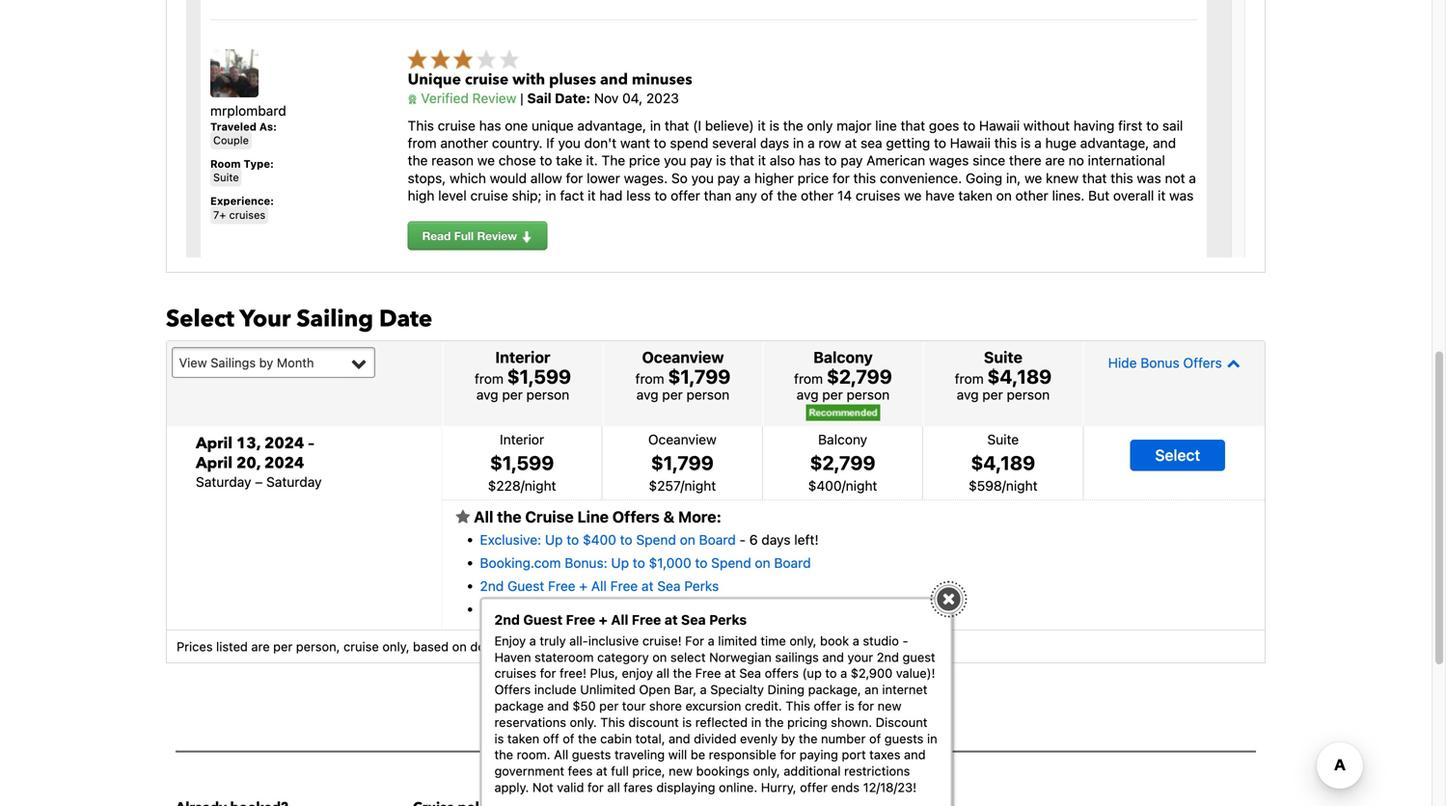 Task type: locate. For each thing, give the bounding box(es) containing it.
you up take
[[558, 135, 581, 151]]

0 horizontal spatial are
[[251, 640, 270, 655]]

night inside balcony $2,799 $400 / night
[[846, 478, 878, 494]]

1 horizontal spatial other
[[1016, 188, 1049, 204]]

person for $2,799
[[847, 387, 890, 403]]

1 vertical spatial has
[[799, 153, 821, 169]]

on left 'each'
[[777, 205, 793, 221]]

this up cabin
[[601, 716, 625, 730]]

0 vertical spatial we
[[478, 153, 495, 169]]

for up additional
[[780, 748, 796, 763]]

1 horizontal spatial we
[[905, 188, 922, 204]]

7+
[[213, 209, 226, 221]]

and down the include on the left bottom of the page
[[548, 699, 569, 714]]

person up suite $4,189 $598 / night
[[1007, 387, 1050, 403]]

this
[[408, 118, 434, 133], [786, 699, 811, 714], [601, 716, 625, 730]]

per inside interior from $1,599 avg per person
[[502, 387, 523, 403]]

/ inside balcony $2,799 $400 / night
[[842, 478, 846, 494]]

$400 inside balcony $2,799 $400 / night
[[809, 478, 842, 494]]

you up 'so'
[[664, 153, 687, 169]]

review left |
[[473, 90, 517, 106]]

night inside suite $4,189 $598 / night
[[1007, 478, 1038, 494]]

offer down package,
[[814, 699, 842, 714]]

are inside 'this cruise has one unique advantage, in that (i believe) it is the only major line that goes to hawaii without having first to sail from another country.  if you don't want to spend several days in a row at sea getting to hawaii this is a huge advantage, and the reason we chose to take it.  the price you pay is that it also has to pay american wages since there are no international stops, which would allow for lower wages.  so you pay a higher price for this convenience.  going in, we knew that this was not a high level cruise ship; in fact it had less to offer than any of the other 14 cruises we have taken on other lines.  but overall it was worth it to us to fly in and out of honolulu, and have 2 days on each island, rather than just one.'
[[1046, 153, 1065, 169]]

12/18/23!
[[864, 781, 917, 795]]

0 vertical spatial cruises
[[856, 188, 901, 204]]

this down small verified icon
[[408, 118, 434, 133]]

1 horizontal spatial saturday
[[266, 474, 322, 490]]

from inside oceanview from $1,799 avg per person
[[636, 371, 665, 387]]

bonus:
[[565, 556, 608, 572]]

reservations
[[495, 716, 567, 730]]

0 vertical spatial than
[[704, 188, 732, 204]]

select for select
[[1156, 446, 1201, 465]]

all-
[[570, 634, 589, 649]]

of
[[761, 188, 774, 204], [594, 205, 606, 221], [563, 732, 575, 746], [870, 732, 881, 746]]

it down not
[[1158, 188, 1166, 204]]

3 avg from the left
[[797, 387, 819, 403]]

1 vertical spatial select
[[1156, 446, 1201, 465]]

0 horizontal spatial cruises
[[229, 209, 266, 221]]

1 vertical spatial days
[[744, 205, 773, 221]]

and down 'so'
[[673, 205, 696, 221]]

balcony inside balcony from $2,799 avg per person
[[814, 348, 873, 367]]

2nd down booking.com
[[480, 579, 504, 595]]

from up interior $1,599 $228 / night
[[475, 371, 504, 387]]

| sail date: nov 04, 2023
[[517, 90, 679, 106]]

3 night from the left
[[846, 478, 878, 494]]

- up guest
[[903, 634, 909, 649]]

$1,000
[[649, 556, 692, 572]]

at up cruise!
[[665, 613, 678, 628]]

/ for $2,799
[[842, 478, 846, 494]]

1 horizontal spatial guests
[[885, 732, 924, 746]]

0 vertical spatial interior
[[496, 348, 551, 367]]

1 vertical spatial perks
[[710, 613, 747, 628]]

per for $2,799
[[823, 387, 843, 403]]

recommended image
[[806, 405, 881, 421]]

$50
[[573, 699, 596, 714]]

the left only on the right top of page
[[784, 118, 804, 133]]

than left any
[[704, 188, 732, 204]]

for up the include on the left bottom of the page
[[540, 667, 556, 681]]

sea inside exclusive: up to $400 to spend on board -                         6 days left! booking.com bonus: up to $1,000 to spend on board 2nd guest free + all free at sea perks free or reduced fares for 3rd & 4th guests!
[[658, 579, 681, 595]]

by left month
[[259, 355, 273, 370]]

$228
[[488, 478, 521, 494]]

all down full
[[607, 781, 621, 795]]

chevron up image
[[1223, 356, 1241, 370]]

0 horizontal spatial you
[[558, 135, 581, 151]]

0 vertical spatial guests
[[885, 732, 924, 746]]

saturday down "13,"
[[196, 474, 251, 490]]

to up booking.com bonus: up to $1,000 to spend on board link
[[620, 532, 633, 548]]

1 vertical spatial was
[[1170, 188, 1194, 204]]

$4,189 up suite $4,189 $598 / night
[[988, 365, 1052, 388]]

person inside balcony from $2,799 avg per person
[[847, 387, 890, 403]]

0 vertical spatial taken
[[959, 188, 993, 204]]

is up shown.
[[845, 699, 855, 714]]

price up 'each'
[[798, 170, 829, 186]]

suite
[[213, 171, 239, 184], [984, 348, 1023, 367], [988, 432, 1019, 448]]

- inside 2nd guest free + all free at sea perks enjoy a truly all-inclusive cruise! for a limited time only, book a studio - haven stateroom category on select norwegian sailings and your 2nd guest cruises for free! plus, enjoy all the free at sea offers (up to a $2,900 value)! offers include unlimited open bar, a specialty dining package, an internet package and $50 per tour shore excursion credit. this offer is for new reservations only. this discount is reflected in the pricing shown. discount is taken off of the cabin total, and divided evenly by the number of guests in the room. all guests traveling will be responsible for paying port taxes and government fees at full price, new bookings only, additional restrictions apply. not valid for all fares displaying online. hurry, offer ends 12/18/23!
[[903, 634, 909, 649]]

cruise up the us
[[471, 188, 508, 204]]

4 avg from the left
[[957, 387, 979, 403]]

offers right bonus
[[1184, 355, 1223, 371]]

apply.
[[495, 781, 529, 795]]

discount
[[629, 716, 679, 730]]

of right off
[[563, 732, 575, 746]]

0 vertical spatial $1,799
[[668, 365, 731, 388]]

only, left based
[[383, 640, 410, 655]]

1 vertical spatial 2nd
[[495, 613, 520, 628]]

in,
[[1007, 170, 1021, 186]]

2
[[733, 205, 741, 221]]

stops,
[[408, 170, 446, 186]]

2 saturday from the left
[[266, 474, 322, 490]]

balcony inside balcony $2,799 $400 / night
[[819, 432, 868, 448]]

3rd
[[645, 602, 666, 618]]

from up suite $4,189 $598 / night
[[955, 371, 984, 387]]

from inside suite from $4,189 avg per person
[[955, 371, 984, 387]]

sail
[[1163, 118, 1184, 133]]

perks up limited
[[710, 613, 747, 628]]

all up asterisk icon
[[657, 667, 670, 681]]

for down the an
[[858, 699, 875, 714]]

- inside exclusive: up to $400 to spend on board -                         6 days left! booking.com bonus: up to $1,000 to spend on board 2nd guest free + all free at sea perks free or reduced fares for 3rd & 4th guests!
[[740, 532, 746, 548]]

avg for $1,599
[[477, 387, 499, 403]]

has
[[479, 118, 501, 133], [799, 153, 821, 169]]

cruise!
[[643, 634, 682, 649]]

occupancy.
[[514, 640, 580, 655]]

price,
[[633, 765, 666, 779]]

0 vertical spatial offer
[[671, 188, 701, 204]]

free!
[[560, 667, 587, 681]]

$2,799 up recommended image
[[827, 365, 893, 388]]

1 horizontal spatial cruises
[[495, 667, 537, 681]]

/ inside oceanview $1,799 $257 / night
[[681, 478, 685, 494]]

suite for from
[[984, 348, 1023, 367]]

in up the want
[[650, 118, 661, 133]]

1 vertical spatial guests
[[572, 748, 611, 763]]

suite inside suite $4,189 $598 / night
[[988, 432, 1019, 448]]

0 vertical spatial oceanview
[[642, 348, 724, 367]]

without
[[1024, 118, 1070, 133]]

person inside oceanview from $1,799 avg per person
[[687, 387, 730, 403]]

(up
[[803, 667, 822, 681]]

person inside suite from $4,189 avg per person
[[1007, 387, 1050, 403]]

4 person from the left
[[1007, 387, 1050, 403]]

row
[[819, 135, 842, 151]]

exclusive:
[[480, 532, 542, 548]]

mrplombard traveled as: couple
[[210, 103, 286, 147]]

1 horizontal spatial was
[[1170, 188, 1194, 204]]

avg inside oceanview from $1,799 avg per person
[[637, 387, 659, 403]]

cruises inside 2nd guest free + all free at sea perks enjoy a truly all-inclusive cruise! for a limited time only, book a studio - haven stateroom category on select norwegian sailings and your 2nd guest cruises for free! plus, enjoy all the free at sea offers (up to a $2,900 value)! offers include unlimited open bar, a specialty dining package, an internet package and $50 per tour shore excursion credit. this offer is for new reservations only. this discount is reflected in the pricing shown. discount is taken off of the cabin total, and divided evenly by the number of guests in the room. all guests traveling will be responsible for paying port taxes and government fees at full price, new bookings only, additional restrictions apply. not valid for all fares displaying online. hurry, offer ends 12/18/23!
[[495, 667, 537, 681]]

night down recommended image
[[846, 478, 878, 494]]

2024
[[264, 433, 304, 454], [264, 453, 304, 474]]

1 horizontal spatial taken
[[959, 188, 993, 204]]

select for select your sailing date
[[166, 303, 234, 335]]

0 horizontal spatial was
[[1137, 170, 1162, 186]]

advantage,
[[578, 118, 647, 133], [1081, 135, 1150, 151]]

$1,799
[[668, 365, 731, 388], [651, 452, 714, 474]]

to inside 2nd guest free + all free at sea perks enjoy a truly all-inclusive cruise! for a limited time only, book a studio - haven stateroom category on select norwegian sailings and your 2nd guest cruises for free! plus, enjoy all the free at sea offers (up to a $2,900 value)! offers include unlimited open bar, a specialty dining package, an internet package and $50 per tour shore excursion credit. this offer is for new reservations only. this discount is reflected in the pricing shown. discount is taken off of the cabin total, and divided evenly by the number of guests in the room. all guests traveling will be responsible for paying port taxes and government fees at full price, new bookings only, additional restrictions apply. not valid for all fares displaying online. hurry, offer ends 12/18/23!
[[826, 667, 837, 681]]

full
[[611, 765, 629, 779]]

$1,799 inside oceanview from $1,799 avg per person
[[668, 365, 731, 388]]

days down any
[[744, 205, 773, 221]]

small verified icon image
[[408, 95, 418, 105]]

2 vertical spatial this
[[601, 716, 625, 730]]

0 vertical spatial sea
[[658, 579, 681, 595]]

package,
[[808, 683, 862, 697]]

cruises
[[856, 188, 901, 204], [229, 209, 266, 221], [495, 667, 537, 681]]

cruise left |
[[465, 69, 509, 90]]

days right 6
[[762, 532, 791, 548]]

perks up "4th"
[[685, 579, 719, 595]]

cruises down haven
[[495, 667, 537, 681]]

+ inside exclusive: up to $400 to spend on board -                         6 days left! booking.com bonus: up to $1,000 to spend on board 2nd guest free + all free at sea perks free or reduced fares for 3rd & 4th guests!
[[579, 579, 588, 595]]

but
[[1089, 188, 1110, 204]]

night for $2,799
[[846, 478, 878, 494]]

another
[[441, 135, 489, 151]]

this
[[995, 135, 1018, 151], [854, 170, 877, 186], [1111, 170, 1134, 186]]

0 horizontal spatial spend
[[636, 532, 677, 548]]

2 vertical spatial offers
[[495, 683, 531, 697]]

by
[[259, 355, 273, 370], [781, 732, 796, 746]]

per inside balcony from $2,799 avg per person
[[823, 387, 843, 403]]

per up recommended image
[[823, 387, 843, 403]]

2 night from the left
[[685, 478, 716, 494]]

april left 20,
[[196, 453, 233, 474]]

0 horizontal spatial by
[[259, 355, 273, 370]]

1 horizontal spatial new
[[878, 699, 902, 714]]

$4,189
[[988, 365, 1052, 388], [971, 452, 1036, 474]]

1 vertical spatial guest
[[524, 613, 563, 628]]

interior inside interior $1,599 $228 / night
[[500, 432, 545, 448]]

more:
[[679, 508, 722, 526]]

$2,799 inside balcony $2,799 $400 / night
[[810, 452, 876, 474]]

and down sail
[[1153, 135, 1177, 151]]

& inside exclusive: up to $400 to spend on board -                         6 days left! booking.com bonus: up to $1,000 to spend on board 2nd guest free + all free at sea perks free or reduced fares for 3rd & 4th guests!
[[670, 602, 679, 618]]

2 horizontal spatial offers
[[1184, 355, 1223, 371]]

knew
[[1046, 170, 1079, 186]]

per
[[502, 387, 523, 403], [663, 387, 683, 403], [823, 387, 843, 403], [983, 387, 1004, 403], [273, 640, 293, 655], [600, 699, 619, 714]]

for up 14
[[833, 170, 850, 186]]

1 horizontal spatial are
[[1046, 153, 1065, 169]]

avg inside interior from $1,599 avg per person
[[477, 387, 499, 403]]

1 horizontal spatial all
[[657, 667, 670, 681]]

lines.
[[1053, 188, 1085, 204]]

1 vertical spatial &
[[670, 602, 679, 618]]

0 horizontal spatial up
[[545, 532, 563, 548]]

cabin
[[601, 732, 632, 746]]

per for $1,599
[[502, 387, 523, 403]]

$4,189 inside suite from $4,189 avg per person
[[988, 365, 1052, 388]]

perks inside 2nd guest free + all free at sea perks enjoy a truly all-inclusive cruise! for a limited time only, book a studio - haven stateroom category on select norwegian sailings and your 2nd guest cruises for free! plus, enjoy all the free at sea offers (up to a $2,900 value)! offers include unlimited open bar, a specialty dining package, an internet package and $50 per tour shore excursion credit. this offer is for new reservations only. this discount is reflected in the pricing shown. discount is taken off of the cabin total, and divided evenly by the number of guests in the room. all guests traveling will be responsible for paying port taxes and government fees at full price, new bookings only, additional restrictions apply. not valid for all fares displaying online. hurry, offer ends 12/18/23!
[[710, 613, 747, 628]]

1 person from the left
[[527, 387, 570, 403]]

other up 'each'
[[801, 188, 834, 204]]

per inside oceanview from $1,799 avg per person
[[663, 387, 683, 403]]

oceanview $1,799 $257 / night
[[649, 432, 717, 494]]

cruises inside 'this cruise has one unique advantage, in that (i believe) it is the only major line that goes to hawaii without having first to sail from another country.  if you don't want to spend several days in a row at sea getting to hawaii this is a huge advantage, and the reason we chose to take it.  the price you pay is that it also has to pay american wages since there are no international stops, which would allow for lower wages.  so you pay a higher price for this convenience.  going in, we knew that this was not a high level cruise ship; in fact it had less to offer than any of the other 14 cruises we have taken on other lines.  but overall it was worth it to us to fly in and out of honolulu, and have 2 days on each island, rather than just one.'
[[856, 188, 901, 204]]

from inside balcony from $2,799 avg per person
[[794, 371, 823, 387]]

has down row
[[799, 153, 821, 169]]

0 vertical spatial -
[[740, 532, 746, 548]]

interior inside interior from $1,599 avg per person
[[496, 348, 551, 367]]

review down the us
[[477, 229, 517, 243]]

of right out at left top
[[594, 205, 606, 221]]

4 / from the left
[[1003, 478, 1007, 494]]

1 vertical spatial than
[[915, 205, 943, 221]]

0 horizontal spatial board
[[699, 532, 736, 548]]

avg inside balcony from $2,799 avg per person
[[797, 387, 819, 403]]

lower
[[587, 170, 621, 186]]

sailing
[[297, 303, 374, 335]]

1 horizontal spatial price
[[798, 170, 829, 186]]

2 avg from the left
[[637, 387, 659, 403]]

board down more:
[[699, 532, 736, 548]]

port
[[842, 748, 866, 763]]

0 vertical spatial $4,189
[[988, 365, 1052, 388]]

1 vertical spatial offers
[[613, 508, 660, 526]]

offers up exclusive: up to $400 to spend on board link
[[613, 508, 660, 526]]

2023
[[647, 90, 679, 106]]

from inside interior from $1,599 avg per person
[[475, 371, 504, 387]]

a up your
[[853, 634, 860, 649]]

night inside interior $1,599 $228 / night
[[525, 478, 557, 494]]

offer down 'so'
[[671, 188, 701, 204]]

value)!
[[896, 667, 936, 681]]

room type: suite
[[210, 158, 274, 184]]

price up wages.
[[629, 153, 661, 169]]

1 vertical spatial suite
[[984, 348, 1023, 367]]

$2,799
[[827, 365, 893, 388], [810, 452, 876, 474]]

date
[[379, 303, 433, 335]]

limited
[[718, 634, 758, 649]]

up down cruise
[[545, 532, 563, 548]]

2nd inside exclusive: up to $400 to spend on board -                         6 days left! booking.com bonus: up to $1,000 to spend on board 2nd guest free + all free at sea perks free or reduced fares for 3rd & 4th guests!
[[480, 579, 504, 595]]

person inside interior from $1,599 avg per person
[[527, 387, 570, 403]]

advantage, up the international
[[1081, 135, 1150, 151]]

unique
[[532, 118, 574, 133]]

0 horizontal spatial guests
[[572, 748, 611, 763]]

2 horizontal spatial cruises
[[856, 188, 901, 204]]

1 horizontal spatial +
[[599, 613, 608, 628]]

suite inside suite from $4,189 avg per person
[[984, 348, 1023, 367]]

are
[[1046, 153, 1065, 169], [251, 640, 270, 655]]

/ inside suite $4,189 $598 / night
[[1003, 478, 1007, 494]]

pricing
[[788, 716, 828, 730]]

1 horizontal spatial by
[[781, 732, 796, 746]]

pay down the sea
[[841, 153, 863, 169]]

from up reason
[[408, 135, 437, 151]]

1 horizontal spatial -
[[903, 634, 909, 649]]

0 horizontal spatial price
[[629, 153, 661, 169]]

interior for $1,599
[[500, 432, 545, 448]]

pluses
[[549, 69, 597, 90]]

internet
[[883, 683, 928, 697]]

0 horizontal spatial new
[[669, 765, 693, 779]]

has left 'one'
[[479, 118, 501, 133]]

international
[[1088, 153, 1166, 169]]

2 april from the top
[[196, 453, 233, 474]]

1 horizontal spatial only,
[[753, 765, 781, 779]]

select your sailing date
[[166, 303, 433, 335]]

2 horizontal spatial this
[[786, 699, 811, 714]]

0 vertical spatial this
[[408, 118, 434, 133]]

total,
[[636, 732, 666, 746]]

to up allow
[[540, 153, 553, 169]]

review
[[473, 90, 517, 106], [477, 229, 517, 243]]

from for $2,799
[[794, 371, 823, 387]]

per inside suite from $4,189 avg per person
[[983, 387, 1004, 403]]

$1,599 inside interior $1,599 $228 / night
[[490, 452, 554, 474]]

studio
[[863, 634, 899, 649]]

all up fares
[[592, 579, 607, 595]]

couple
[[213, 134, 249, 147]]

$2,799 down recommended image
[[810, 452, 876, 474]]

4 night from the left
[[1007, 478, 1038, 494]]

0 vertical spatial $400
[[809, 478, 842, 494]]

and right pluses on the left
[[600, 69, 628, 90]]

(i
[[693, 118, 702, 133]]

1 horizontal spatial select
[[1156, 446, 1201, 465]]

from up oceanview $1,799 $257 / night
[[636, 371, 665, 387]]

2 person from the left
[[687, 387, 730, 403]]

pay down 'spend'
[[690, 153, 713, 169]]

& up excursion
[[701, 683, 710, 698]]

guests down discount
[[885, 732, 924, 746]]

3 / from the left
[[842, 478, 846, 494]]

/ for $4,189
[[1003, 478, 1007, 494]]

0 vertical spatial balcony
[[814, 348, 873, 367]]

truly
[[540, 634, 566, 649]]

1 vertical spatial new
[[669, 765, 693, 779]]

1 vertical spatial oceanview
[[649, 432, 717, 448]]

1 / from the left
[[521, 478, 525, 494]]

1 vertical spatial cruises
[[229, 209, 266, 221]]

2 / from the left
[[681, 478, 685, 494]]

night right $598
[[1007, 478, 1038, 494]]

1 other from the left
[[801, 188, 834, 204]]

1 horizontal spatial advantage,
[[1081, 135, 1150, 151]]

/ for $1,799
[[681, 478, 685, 494]]

us
[[475, 205, 490, 221]]

0 horizontal spatial pay
[[690, 153, 713, 169]]

0 horizontal spatial advantage,
[[578, 118, 647, 133]]

1 vertical spatial have
[[700, 205, 729, 221]]

we
[[478, 153, 495, 169], [1025, 170, 1043, 186], [905, 188, 922, 204]]

this inside 'this cruise has one unique advantage, in that (i believe) it is the only major line that goes to hawaii without having first to sail from another country.  if you don't want to spend several days in a row at sea getting to hawaii this is a huge advantage, and the reason we chose to take it.  the price you pay is that it also has to pay american wages since there are no international stops, which would allow for lower wages.  so you pay a higher price for this convenience.  going in, we knew that this was not a high level cruise ship; in fact it had less to offer than any of the other 14 cruises we have taken on other lines.  but overall it was worth it to us to fly in and out of honolulu, and have 2 days on each island, rather than just one.'
[[408, 118, 434, 133]]

minuses
[[632, 69, 693, 90]]

1 vertical spatial review
[[477, 229, 517, 243]]

1 vertical spatial -
[[903, 634, 909, 649]]

for up fact
[[566, 170, 583, 186]]

we down there
[[1025, 170, 1043, 186]]

3 person from the left
[[847, 387, 890, 403]]

it
[[758, 118, 766, 133], [758, 153, 766, 169], [588, 188, 596, 204], [1158, 188, 1166, 204], [447, 205, 455, 221]]

0 vertical spatial +
[[579, 579, 588, 595]]

this up since
[[995, 135, 1018, 151]]

it.
[[586, 153, 598, 169]]

was
[[1137, 170, 1162, 186], [1170, 188, 1194, 204]]

government
[[495, 765, 565, 779]]

cruise up another
[[438, 118, 476, 133]]

offers up package
[[495, 683, 531, 697]]

1 horizontal spatial $400
[[809, 478, 842, 494]]

norwegian
[[710, 650, 772, 665]]

person for $1,599
[[527, 387, 570, 403]]

have
[[926, 188, 955, 204], [700, 205, 729, 221]]

taken down reservations
[[508, 732, 540, 746]]

the left room.
[[495, 748, 514, 763]]

1 night from the left
[[525, 478, 557, 494]]

paying
[[800, 748, 839, 763]]

night inside oceanview $1,799 $257 / night
[[685, 478, 716, 494]]

1 avg from the left
[[477, 387, 499, 403]]

& left more:
[[664, 508, 675, 526]]

we down convenience.
[[905, 188, 922, 204]]

that up but
[[1083, 170, 1107, 186]]

$4,189 up $598
[[971, 452, 1036, 474]]

1 vertical spatial –
[[255, 474, 263, 490]]

0 horizontal spatial +
[[579, 579, 588, 595]]

free or reduced fares for 3rd & 4th guests! link
[[480, 602, 756, 618]]

1 horizontal spatial have
[[926, 188, 955, 204]]

the up bar,
[[673, 667, 692, 681]]

night
[[525, 478, 557, 494], [685, 478, 716, 494], [846, 478, 878, 494], [1007, 478, 1038, 494]]

review inside button
[[477, 229, 517, 243]]

you right 'so'
[[692, 170, 714, 186]]

avg up interior $1,599 $228 / night
[[477, 387, 499, 403]]

at inside exclusive: up to $400 to spend on board -                         6 days left! booking.com bonus: up to $1,000 to spend on board 2nd guest free + all free at sea perks free or reduced fares for 3rd & 4th guests!
[[642, 579, 654, 595]]

it down level
[[447, 205, 455, 221]]

oceanview inside oceanview from $1,799 avg per person
[[642, 348, 724, 367]]

on down cruise!
[[653, 650, 667, 665]]

credit.
[[745, 699, 783, 714]]

1 vertical spatial board
[[775, 556, 811, 572]]

1 2024 from the top
[[264, 433, 304, 454]]

1 horizontal spatial sea
[[681, 613, 706, 628]]

offer inside 'this cruise has one unique advantage, in that (i believe) it is the only major line that goes to hawaii without having first to sail from another country.  if you don't want to spend several days in a row at sea getting to hawaii this is a huge advantage, and the reason we chose to take it.  the price you pay is that it also has to pay american wages since there are no international stops, which would allow for lower wages.  so you pay a higher price for this convenience.  going in, we knew that this was not a high level cruise ship; in fact it had less to offer than any of the other 14 cruises we have taken on other lines.  but overall it was worth it to us to fly in and out of honolulu, and have 2 days on each island, rather than just one.'
[[671, 188, 701, 204]]

on
[[997, 188, 1012, 204], [777, 205, 793, 221], [680, 532, 696, 548], [755, 556, 771, 572], [452, 640, 467, 655], [653, 650, 667, 665]]

getting
[[886, 135, 931, 151]]

suite from $4,189 avg per person
[[955, 348, 1052, 403]]

have left "2"
[[700, 205, 729, 221]]

balcony up recommended image
[[814, 348, 873, 367]]

/ inside interior $1,599 $228 / night
[[521, 478, 525, 494]]

avg for $1,799
[[637, 387, 659, 403]]

on inside 2nd guest free + all free at sea perks enjoy a truly all-inclusive cruise! for a limited time only, book a studio - haven stateroom category on select norwegian sailings and your 2nd guest cruises for free! plus, enjoy all the free at sea offers (up to a $2,900 value)! offers include unlimited open bar, a specialty dining package, an internet package and $50 per tour shore excursion credit. this offer is for new reservations only. this discount is reflected in the pricing shown. discount is taken off of the cabin total, and divided evenly by the number of guests in the room. all guests traveling will be responsible for paying port taxes and government fees at full price, new bookings only, additional restrictions apply. not valid for all fares displaying online. hurry, offer ends 12/18/23!
[[653, 650, 667, 665]]

0 horizontal spatial offers
[[495, 683, 531, 697]]

0 horizontal spatial we
[[478, 153, 495, 169]]

which
[[450, 170, 486, 186]]

avg inside suite from $4,189 avg per person
[[957, 387, 979, 403]]

than
[[704, 188, 732, 204], [915, 205, 943, 221]]

1 horizontal spatial has
[[799, 153, 821, 169]]

1 vertical spatial +
[[599, 613, 608, 628]]

to up bonus:
[[567, 532, 579, 548]]

2 vertical spatial suite
[[988, 432, 1019, 448]]



Task type: vqa. For each thing, say whether or not it's contained in the screenshot.
2nd "PERSON" from right
yes



Task type: describe. For each thing, give the bounding box(es) containing it.
the
[[602, 153, 626, 169]]

read full review
[[422, 229, 521, 243]]

13,
[[236, 433, 261, 454]]

$400 inside exclusive: up to $400 to spend on board -                         6 days left! booking.com bonus: up to $1,000 to spend on board 2nd guest free + all free at sea perks free or reduced fares for 3rd & 4th guests!
[[583, 532, 617, 548]]

it left had
[[588, 188, 596, 204]]

from for $1,799
[[636, 371, 665, 387]]

in down allow
[[546, 188, 557, 204]]

of up taxes on the bottom
[[870, 732, 881, 746]]

mrplombard image
[[210, 49, 259, 98]]

2 vertical spatial 2nd
[[877, 650, 900, 665]]

1 horizontal spatial pay
[[718, 170, 740, 186]]

$2,799 inside balcony from $2,799 avg per person
[[827, 365, 893, 388]]

1 horizontal spatial this
[[601, 716, 625, 730]]

per for $1,799
[[663, 387, 683, 403]]

cruise
[[525, 508, 574, 526]]

interior for from
[[496, 348, 551, 367]]

to down row
[[825, 153, 837, 169]]

bonus
[[1141, 355, 1180, 371]]

time
[[761, 634, 786, 649]]

not
[[1166, 170, 1186, 186]]

0 vertical spatial has
[[479, 118, 501, 133]]

the up exclusive:
[[497, 508, 522, 526]]

night for $1,599
[[525, 478, 557, 494]]

person,
[[296, 640, 340, 655]]

2 vertical spatial sea
[[740, 667, 762, 681]]

number
[[821, 732, 866, 746]]

view
[[179, 355, 207, 370]]

package
[[495, 699, 544, 714]]

star image
[[456, 510, 470, 525]]

valid
[[557, 781, 584, 795]]

person for $1,799
[[687, 387, 730, 403]]

overall
[[1114, 188, 1155, 204]]

that up getting
[[901, 118, 926, 133]]

$1,599 inside interior from $1,599 avg per person
[[507, 365, 571, 388]]

1 saturday from the left
[[196, 474, 251, 490]]

displaying
[[657, 781, 716, 795]]

0 vertical spatial all
[[657, 667, 670, 681]]

0 horizontal spatial only,
[[383, 640, 410, 655]]

an
[[865, 683, 879, 697]]

is down excursion
[[683, 716, 692, 730]]

offers inside 2nd guest free + all free at sea perks enjoy a truly all-inclusive cruise! for a limited time only, book a studio - haven stateroom category on select norwegian sailings and your 2nd guest cruises for free! plus, enjoy all the free at sea offers (up to a $2,900 value)! offers include unlimited open bar, a specialty dining package, an internet package and $50 per tour shore excursion credit. this offer is for new reservations only. this discount is reflected in the pricing shown. discount is taken off of the cabin total, and divided evenly by the number of guests in the room. all guests traveling will be responsible for paying port taxes and government fees at full price, new bookings only, additional restrictions apply. not valid for all fares displaying online. hurry, offer ends 12/18/23!
[[495, 683, 531, 697]]

for
[[685, 634, 705, 649]]

0 vertical spatial &
[[664, 508, 675, 526]]

and down book
[[823, 650, 844, 665]]

is down several
[[716, 153, 727, 169]]

0 vertical spatial price
[[629, 153, 661, 169]]

room.
[[517, 748, 551, 763]]

1 horizontal spatial spend
[[712, 556, 752, 572]]

1 april from the top
[[196, 433, 233, 454]]

a up any
[[744, 170, 751, 186]]

days inside exclusive: up to $400 to spend on board -                         6 days left! booking.com bonus: up to $1,000 to spend on board 2nd guest free + all free at sea perks free or reduced fares for 3rd & 4th guests!
[[762, 532, 791, 548]]

2 vertical spatial offer
[[800, 781, 828, 795]]

1 horizontal spatial this
[[995, 135, 1018, 151]]

major
[[837, 118, 872, 133]]

20,
[[236, 453, 261, 474]]

the down credit. at the bottom of the page
[[765, 716, 784, 730]]

specialty
[[711, 683, 764, 697]]

to left the us
[[459, 205, 471, 221]]

double
[[470, 640, 510, 655]]

hide bonus offers link
[[1089, 346, 1261, 380]]

0 vertical spatial spend
[[636, 532, 677, 548]]

free up all-
[[566, 613, 596, 628]]

avg for $4,189
[[957, 387, 979, 403]]

to right the want
[[654, 135, 667, 151]]

convenience.
[[880, 170, 963, 186]]

is up the also
[[770, 118, 780, 133]]

asterisk image
[[656, 683, 662, 690]]

in down discount
[[928, 732, 938, 746]]

free up reduced
[[548, 579, 576, 595]]

from for $1,599
[[475, 371, 504, 387]]

fares
[[624, 781, 653, 795]]

all up inclusive
[[611, 613, 629, 628]]

0 vertical spatial days
[[761, 135, 790, 151]]

per left person,
[[273, 640, 293, 655]]

$1,799 inside oceanview $1,799 $257 / night
[[651, 452, 714, 474]]

and right taxes on the bottom
[[904, 748, 926, 763]]

guest inside 2nd guest free + all free at sea perks enjoy a truly all-inclusive cruise! for a limited time only, book a studio - haven stateroom category on select norwegian sailings and your 2nd guest cruises for free! plus, enjoy all the free at sea offers (up to a $2,900 value)! offers include unlimited open bar, a specialty dining package, an internet package and $50 per tour shore excursion credit. this offer is for new reservations only. this discount is reflected in the pricing shown. discount is taken off of the cabin total, and divided evenly by the number of guests in the room. all guests traveling will be responsible for paying port taxes and government fees at full price, new bookings only, additional restrictions apply. not valid for all fares displaying online. hurry, offer ends 12/18/23!
[[524, 613, 563, 628]]

2 vertical spatial &
[[701, 683, 710, 698]]

at left full
[[596, 765, 608, 779]]

experience:
[[210, 195, 274, 207]]

1 horizontal spatial than
[[915, 205, 943, 221]]

balcony from $2,799 avg per person
[[794, 348, 893, 403]]

one
[[505, 118, 528, 133]]

1 vertical spatial this
[[786, 699, 811, 714]]

unique
[[408, 69, 461, 90]]

for down fees
[[588, 781, 604, 795]]

0 vertical spatial up
[[545, 532, 563, 548]]

line
[[578, 508, 609, 526]]

2 horizontal spatial pay
[[841, 153, 863, 169]]

1 horizontal spatial offers
[[613, 508, 660, 526]]

a right bar,
[[700, 683, 707, 697]]

less
[[627, 188, 651, 204]]

that down several
[[730, 153, 755, 169]]

oceanview for from
[[642, 348, 724, 367]]

excursion
[[686, 699, 742, 714]]

since
[[973, 153, 1006, 169]]

it left the also
[[758, 153, 766, 169]]

cruise right person,
[[344, 640, 379, 655]]

goes
[[929, 118, 960, 133]]

by inside 2nd guest free + all free at sea perks enjoy a truly all-inclusive cruise! for a limited time only, book a studio - haven stateroom category on select norwegian sailings and your 2nd guest cruises for free! plus, enjoy all the free at sea offers (up to a $2,900 value)! offers include unlimited open bar, a specialty dining package, an internet package and $50 per tour shore excursion credit. this offer is for new reservations only. this discount is reflected in the pricing shown. discount is taken off of the cabin total, and divided evenly by the number of guests in the room. all guests traveling will be responsible for paying port taxes and government fees at full price, new bookings only, additional restrictions apply. not valid for all fares displaying online. hurry, offer ends 12/18/23!
[[781, 732, 796, 746]]

1 vertical spatial offer
[[814, 699, 842, 714]]

from inside 'this cruise has one unique advantage, in that (i believe) it is the only major line that goes to hawaii without having first to sail from another country.  if you don't want to spend several days in a row at sea getting to hawaii this is a huge advantage, and the reason we chose to take it.  the price you pay is that it also has to pay american wages since there are no international stops, which would allow for lower wages.  so you pay a higher price for this convenience.  going in, we knew that this was not a high level cruise ship; in fact it had less to offer than any of the other 14 cruises we have taken on other lines.  but overall it was worth it to us to fly in and out of honolulu, and have 2 days on each island, rather than just one.'
[[408, 135, 437, 151]]

oceanview for $1,799
[[649, 432, 717, 448]]

a left row
[[808, 135, 815, 151]]

take
[[556, 153, 583, 169]]

believe)
[[705, 118, 755, 133]]

1 horizontal spatial up
[[611, 556, 629, 572]]

1 horizontal spatial –
[[308, 433, 314, 454]]

all inside exclusive: up to $400 to spend on board -                         6 days left! booking.com bonus: up to $1,000 to spend on board 2nd guest free + all free at sea perks free or reduced fares for 3rd & 4th guests!
[[592, 579, 607, 595]]

in right fly
[[528, 205, 539, 221]]

1 vertical spatial you
[[664, 153, 687, 169]]

if
[[547, 135, 555, 151]]

suite inside the room type: suite
[[213, 171, 239, 184]]

oceanview from $1,799 avg per person
[[636, 348, 731, 403]]

on down 6
[[755, 556, 771, 572]]

shown.
[[831, 716, 873, 730]]

2 horizontal spatial only,
[[790, 634, 817, 649]]

with
[[513, 69, 545, 90]]

from for $4,189
[[955, 371, 984, 387]]

0 vertical spatial advantage,
[[578, 118, 647, 133]]

2nd guest free + all free at sea perks link
[[480, 579, 719, 595]]

date:
[[555, 90, 591, 106]]

line
[[876, 118, 897, 133]]

1 vertical spatial we
[[1025, 170, 1043, 186]]

at up specialty
[[725, 667, 736, 681]]

full
[[454, 229, 474, 243]]

exclusive: up to $400 to spend on board -                         6 days left! booking.com bonus: up to $1,000 to spend on board 2nd guest free + all free at sea perks free or reduced fares for 3rd & 4th guests!
[[480, 532, 819, 618]]

verified review link
[[408, 90, 517, 106]]

and up will
[[669, 732, 691, 746]]

+ inside 2nd guest free + all free at sea perks enjoy a truly all-inclusive cruise! for a limited time only, book a studio - haven stateroom category on select norwegian sailings and your 2nd guest cruises for free! plus, enjoy all the free at sea offers (up to a $2,900 value)! offers include unlimited open bar, a specialty dining package, an internet package and $50 per tour shore excursion credit. this offer is for new reservations only. this discount is reflected in the pricing shown. discount is taken off of the cabin total, and divided evenly by the number of guests in the room. all guests traveling will be responsible for paying port taxes and government fees at full price, new bookings only, additional restrictions apply. not valid for all fares displaying online. hurry, offer ends 12/18/23!
[[599, 613, 608, 628]]

0 horizontal spatial have
[[700, 205, 729, 221]]

night for $1,799
[[685, 478, 716, 494]]

bookings
[[697, 765, 750, 779]]

sea
[[861, 135, 883, 151]]

the up stops,
[[408, 153, 428, 169]]

fees
[[568, 765, 593, 779]]

1 vertical spatial sea
[[681, 613, 706, 628]]

per inside 2nd guest free + all free at sea perks enjoy a truly all-inclusive cruise! for a limited time only, book a studio - haven stateroom category on select norwegian sailings and your 2nd guest cruises for free! plus, enjoy all the free at sea offers (up to a $2,900 value)! offers include unlimited open bar, a specialty dining package, an internet package and $50 per tour shore excursion credit. this offer is for new reservations only. this discount is reflected in the pricing shown. discount is taken off of the cabin total, and divided evenly by the number of guests in the room. all guests traveling will be responsible for paying port taxes and government fees at full price, new bookings only, additional restrictions apply. not valid for all fares displaying online. hurry, offer ends 12/18/23!
[[600, 699, 619, 714]]

person for $4,189
[[1007, 387, 1050, 403]]

is up there
[[1021, 135, 1031, 151]]

to left $1,000
[[633, 556, 646, 572]]

a right not
[[1190, 170, 1197, 186]]

0 vertical spatial review
[[473, 90, 517, 106]]

on right based
[[452, 640, 467, 655]]

1 vertical spatial are
[[251, 640, 270, 655]]

0 vertical spatial you
[[558, 135, 581, 151]]

to right the us
[[493, 205, 506, 221]]

0 horizontal spatial than
[[704, 188, 732, 204]]

the down higher
[[777, 188, 798, 204]]

interior from $1,599 avg per person
[[475, 348, 571, 403]]

2 other from the left
[[1016, 188, 1049, 204]]

2 vertical spatial we
[[905, 188, 922, 204]]

it right believe)
[[758, 118, 766, 133]]

0 vertical spatial hawaii
[[980, 118, 1020, 133]]

0 vertical spatial board
[[699, 532, 736, 548]]

to right the less
[[655, 188, 667, 204]]

hide bonus offers
[[1109, 355, 1223, 371]]

plus,
[[590, 667, 619, 681]]

$4,189 inside suite $4,189 $598 / night
[[971, 452, 1036, 474]]

on down more:
[[680, 532, 696, 548]]

2nd guest free + all free at sea perks dialog
[[480, 586, 964, 807]]

a down without
[[1035, 135, 1042, 151]]

avg for $2,799
[[797, 387, 819, 403]]

having
[[1074, 118, 1115, 133]]

verified review
[[418, 90, 517, 106]]

that left (i
[[665, 118, 690, 133]]

just
[[947, 205, 969, 221]]

read full review button
[[408, 221, 548, 250]]

all down off
[[554, 748, 569, 763]]

1 vertical spatial hawaii
[[950, 135, 991, 151]]

hurry,
[[761, 781, 797, 795]]

for inside exclusive: up to $400 to spend on board -                         6 days left! booking.com bonus: up to $1,000 to spend on board 2nd guest free + all free at sea perks free or reduced fares for 3rd & 4th guests!
[[624, 602, 641, 618]]

cruises inside experience: 7+ cruises
[[229, 209, 266, 221]]

at inside 'this cruise has one unique advantage, in that (i believe) it is the only major line that goes to hawaii without having first to sail from another country.  if you don't want to spend several days in a row at sea getting to hawaii this is a huge advantage, and the reason we chose to take it.  the price you pay is that it also has to pay american wages since there are no international stops, which would allow for lower wages.  so you pay a higher price for this convenience.  going in, we knew that this was not a high level cruise ship; in fact it had less to offer than any of the other 14 cruises we have taken on other lines.  but overall it was worth it to us to fly in and out of honolulu, and have 2 days on each island, rather than just one.'
[[845, 135, 857, 151]]

in up the also
[[793, 135, 804, 151]]

a up package,
[[841, 667, 848, 681]]

2 2024 from the top
[[264, 453, 304, 474]]

0 horizontal spatial all
[[607, 781, 621, 795]]

terms & conditions
[[662, 683, 777, 698]]

on down in,
[[997, 188, 1012, 204]]

tour
[[622, 699, 646, 714]]

0 horizontal spatial this
[[854, 170, 877, 186]]

suite for $4,189
[[988, 432, 1019, 448]]

free up terms & conditions link
[[696, 667, 721, 681]]

view sailings by month
[[179, 355, 314, 370]]

to down goes
[[934, 135, 947, 151]]

to right $1,000
[[695, 556, 708, 572]]

any
[[736, 188, 757, 204]]

the down 'pricing'
[[799, 732, 818, 746]]

unlimited
[[580, 683, 636, 697]]

mrplombard
[[210, 103, 286, 119]]

balcony $2,799 $400 / night
[[809, 432, 878, 494]]

the down only.
[[578, 732, 597, 746]]

2 horizontal spatial this
[[1111, 170, 1134, 186]]

perks inside exclusive: up to $400 to spend on board -                         6 days left! booking.com bonus: up to $1,000 to spend on board 2nd guest free + all free at sea perks free or reduced fares for 3rd & 4th guests!
[[685, 579, 719, 595]]

4th
[[683, 602, 704, 618]]

higher
[[755, 170, 794, 186]]

haven
[[495, 650, 531, 665]]

reflected
[[696, 716, 748, 730]]

no
[[1069, 153, 1085, 169]]

to left sail
[[1147, 118, 1159, 133]]

a right for
[[708, 634, 715, 649]]

free up free or reduced fares for 3rd & 4th guests! link
[[611, 579, 638, 595]]

balcony for from
[[814, 348, 873, 367]]

each
[[796, 205, 826, 221]]

will
[[669, 748, 688, 763]]

taken inside 2nd guest free + all free at sea perks enjoy a truly all-inclusive cruise! for a limited time only, book a studio - haven stateroom category on select norwegian sailings and your 2nd guest cruises for free! plus, enjoy all the free at sea offers (up to a $2,900 value)! offers include unlimited open bar, a specialty dining package, an internet package and $50 per tour shore excursion credit. this offer is for new reservations only. this discount is reflected in the pricing shown. discount is taken off of the cabin total, and divided evenly by the number of guests in the room. all guests traveling will be responsible for paying port taxes and government fees at full price, new bookings only, additional restrictions apply. not valid for all fares displaying online. hurry, offer ends 12/18/23!
[[508, 732, 540, 746]]

/ for $1,599
[[521, 478, 525, 494]]

suite $4,189 $598 / night
[[969, 432, 1038, 494]]

free up cruise!
[[632, 613, 662, 628]]

divided
[[694, 732, 737, 746]]

so
[[672, 170, 688, 186]]

2 vertical spatial you
[[692, 170, 714, 186]]

responsible
[[709, 748, 777, 763]]

online.
[[719, 781, 758, 795]]

had
[[600, 188, 623, 204]]

a left truly
[[530, 634, 536, 649]]

out
[[570, 205, 590, 221]]

based
[[413, 640, 449, 655]]

to right goes
[[963, 118, 976, 133]]

1 vertical spatial price
[[798, 170, 829, 186]]

is down reservations
[[495, 732, 504, 746]]

terms
[[662, 683, 698, 698]]

night for $4,189
[[1007, 478, 1038, 494]]

per for $4,189
[[983, 387, 1004, 403]]

and down fact
[[543, 205, 566, 221]]

stateroom
[[535, 650, 594, 665]]

in up evenly
[[752, 716, 762, 730]]

taken inside 'this cruise has one unique advantage, in that (i believe) it is the only major line that goes to hawaii without having first to sail from another country.  if you don't want to spend several days in a row at sea getting to hawaii this is a huge advantage, and the reason we chose to take it.  the price you pay is that it also has to pay american wages since there are no international stops, which would allow for lower wages.  so you pay a higher price for this convenience.  going in, we knew that this was not a high level cruise ship; in fact it had less to offer than any of the other 14 cruises we have taken on other lines.  but overall it was worth it to us to fly in and out of honolulu, and have 2 days on each island, rather than just one.'
[[959, 188, 993, 204]]

all right star image
[[474, 508, 494, 526]]

of down higher
[[761, 188, 774, 204]]

free left or
[[480, 602, 508, 618]]

$2,900
[[851, 667, 893, 681]]

exclusive: up to $400 to spend on board link
[[480, 532, 736, 548]]

would
[[490, 170, 527, 186]]

balcony for $2,799
[[819, 432, 868, 448]]

1 horizontal spatial board
[[775, 556, 811, 572]]

guest inside exclusive: up to $400 to spend on board -                         6 days left! booking.com bonus: up to $1,000 to spend on board 2nd guest free + all free at sea perks free or reduced fares for 3rd & 4th guests!
[[508, 579, 545, 595]]



